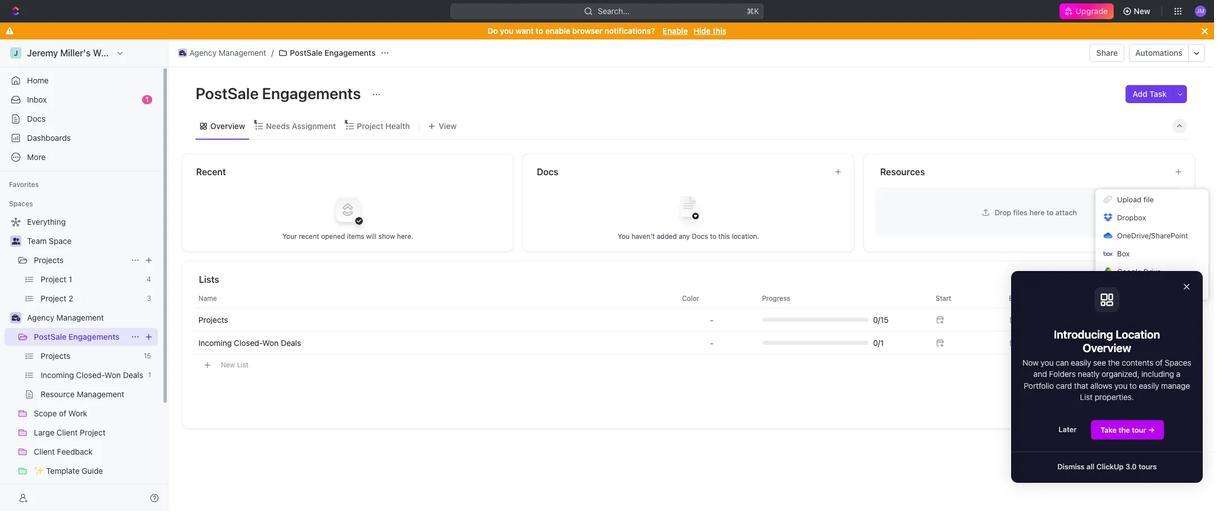 Task type: describe. For each thing, give the bounding box(es) containing it.
can
[[1056, 358, 1069, 368]]

overview inside introducing location overview now you can easily see the contents of spaces and folders neatly organized, including a portfolio card that allows you to easily manage list properties.
[[1083, 342, 1132, 355]]

notifications?
[[605, 26, 655, 36]]

spaces inside introducing location overview now you can easily see the contents of spaces and folders neatly organized, including a portfolio card that allows you to easily manage list properties.
[[1165, 358, 1192, 368]]

engagements inside "tree"
[[69, 332, 120, 342]]

1 horizontal spatial you
[[1041, 358, 1054, 368]]

0/15
[[874, 315, 889, 325]]

google drive
[[1118, 267, 1162, 276]]

search...
[[598, 6, 630, 16]]

file
[[1144, 195, 1155, 204]]

later button
[[1050, 420, 1086, 439]]

new google doc button
[[1096, 281, 1209, 299]]

1 vertical spatial engagements
[[262, 84, 361, 103]]

0 horizontal spatial you
[[500, 26, 514, 36]]

project
[[357, 121, 384, 131]]

take the tour →
[[1101, 426, 1156, 435]]

color button
[[676, 290, 749, 308]]

1 vertical spatial postsale engagements link
[[34, 328, 126, 346]]

name button
[[194, 290, 676, 308]]

to inside introducing location overview now you can easily see the contents of spaces and folders neatly organized, including a portfolio card that allows you to easily manage list properties.
[[1130, 381, 1137, 391]]

business time image inside sidebar navigation
[[12, 315, 20, 321]]

share
[[1097, 48, 1119, 58]]

0 vertical spatial business time image
[[179, 50, 186, 56]]

to right the here
[[1047, 208, 1054, 217]]

here.
[[397, 232, 413, 241]]

list inside introducing location overview now you can easily see the contents of spaces and folders neatly organized, including a portfolio card that allows you to easily manage list properties.
[[1081, 392, 1093, 402]]

needs assignment link
[[264, 118, 336, 134]]

tour
[[1133, 426, 1147, 435]]

name
[[199, 294, 217, 303]]

will
[[366, 232, 377, 241]]

new list button
[[194, 355, 1186, 375]]

0 vertical spatial postsale engagements
[[290, 48, 376, 58]]

postsale engagements inside "tree"
[[34, 332, 120, 342]]

do you want to enable browser notifications? enable hide this
[[488, 26, 727, 36]]

3.0
[[1126, 463, 1137, 472]]

favorites
[[9, 180, 39, 189]]

progress
[[763, 294, 791, 303]]

upload
[[1118, 195, 1142, 204]]

space
[[49, 236, 72, 246]]

upgrade
[[1076, 6, 1109, 16]]

team
[[27, 236, 47, 246]]

list inside button
[[237, 361, 249, 369]]

onedrive/sharepoint
[[1118, 231, 1189, 240]]

no most used docs image
[[666, 187, 711, 232]]

that
[[1075, 381, 1089, 391]]

team space
[[27, 236, 72, 246]]

sidebar navigation
[[0, 39, 169, 512]]

automations button
[[1130, 45, 1189, 61]]

to right any at right top
[[710, 232, 717, 241]]

resources button
[[880, 165, 1166, 179]]

any
[[679, 232, 690, 241]]

overview inside 'overview' link
[[210, 121, 245, 131]]

your
[[283, 232, 297, 241]]

new list
[[221, 361, 249, 369]]

folders
[[1050, 370, 1076, 379]]

1 vertical spatial google
[[1135, 285, 1159, 294]]

box button
[[1096, 245, 1209, 263]]

you
[[618, 232, 630, 241]]

agency inside sidebar navigation
[[27, 313, 54, 323]]

want
[[516, 26, 534, 36]]

team space link
[[27, 232, 156, 250]]

1 horizontal spatial easily
[[1140, 381, 1160, 391]]

user group image
[[12, 238, 20, 245]]

0 vertical spatial management
[[219, 48, 266, 58]]

deals
[[281, 338, 301, 348]]

introducing location overview now you can easily see the contents of spaces and folders neatly organized, including a portfolio card that allows you to easily manage list properties.
[[1023, 328, 1194, 402]]

clickup
[[1097, 463, 1124, 472]]

1 vertical spatial agency management link
[[27, 309, 156, 327]]

upgrade link
[[1060, 3, 1114, 19]]

closed-
[[234, 338, 263, 348]]

drop
[[995, 208, 1012, 217]]

the inside introducing location overview now you can easily see the contents of spaces and folders neatly organized, including a portfolio card that allows you to easily manage list properties.
[[1109, 358, 1121, 368]]

dashboards link
[[5, 129, 158, 147]]

docs inside "link"
[[27, 114, 46, 124]]

share button
[[1090, 44, 1125, 62]]

take the tour → button
[[1092, 420, 1165, 441]]

owner button
[[1107, 290, 1158, 308]]

hide
[[694, 26, 711, 36]]

incoming
[[199, 338, 232, 348]]

location.
[[732, 232, 760, 241]]

you haven't added any docs to this location.
[[618, 232, 760, 241]]

home link
[[5, 72, 158, 90]]

0/1
[[874, 338, 884, 348]]

google drive button
[[1096, 263, 1209, 281]]

tree inside sidebar navigation
[[5, 213, 158, 512]]

0 vertical spatial easily
[[1072, 358, 1092, 368]]

dismiss all clickup 3.0 tours button
[[1049, 457, 1167, 477]]

1 horizontal spatial docs
[[537, 167, 559, 177]]

drive
[[1144, 267, 1162, 276]]

new for new
[[1135, 6, 1151, 16]]

now
[[1023, 358, 1039, 368]]

added
[[657, 232, 677, 241]]

task
[[1150, 89, 1167, 99]]

add task button
[[1127, 85, 1174, 103]]

won
[[263, 338, 279, 348]]

needs
[[266, 121, 290, 131]]

show
[[379, 232, 395, 241]]

⌘k
[[747, 6, 760, 16]]

attach
[[1056, 208, 1078, 217]]

take
[[1101, 426, 1117, 435]]

contents
[[1123, 358, 1154, 368]]

→
[[1149, 426, 1156, 435]]

introducing
[[1054, 328, 1114, 341]]

location
[[1116, 328, 1161, 341]]

drop files here to attach
[[995, 208, 1078, 217]]



Task type: locate. For each thing, give the bounding box(es) containing it.
properties.
[[1095, 392, 1135, 402]]

1 horizontal spatial projects
[[199, 315, 228, 325]]

1 horizontal spatial list
[[1081, 392, 1093, 402]]

google
[[1118, 267, 1142, 276], [1135, 285, 1159, 294]]

2 horizontal spatial docs
[[692, 232, 709, 241]]

needs assignment
[[266, 121, 336, 131]]

list down that
[[1081, 392, 1093, 402]]

overview link
[[208, 118, 245, 134]]

including
[[1142, 370, 1175, 379]]

0 vertical spatial spaces
[[9, 200, 33, 208]]

health
[[386, 121, 410, 131]]

add task
[[1133, 89, 1167, 99]]

tree
[[5, 213, 158, 512]]

google down 'box'
[[1118, 267, 1142, 276]]

incoming closed-won deals
[[199, 338, 301, 348]]

1 horizontal spatial new
[[1118, 285, 1133, 294]]

management inside sidebar navigation
[[56, 313, 104, 323]]

tree containing team space
[[5, 213, 158, 512]]

0 vertical spatial engagements
[[325, 48, 376, 58]]

1 horizontal spatial agency
[[189, 48, 217, 58]]

portfolio
[[1025, 381, 1055, 391]]

0 horizontal spatial overview
[[210, 121, 245, 131]]

project health
[[357, 121, 410, 131]]

all
[[1087, 463, 1095, 472]]

projects inside sidebar navigation
[[34, 255, 64, 265]]

1 horizontal spatial agency management
[[189, 48, 266, 58]]

agency management link
[[175, 46, 269, 60], [27, 309, 156, 327]]

2 vertical spatial you
[[1115, 381, 1128, 391]]

to down organized,
[[1130, 381, 1137, 391]]

1 vertical spatial spaces
[[1165, 358, 1192, 368]]

projects
[[34, 255, 64, 265], [199, 315, 228, 325]]

a
[[1177, 370, 1181, 379]]

inbox
[[27, 95, 47, 104]]

0 horizontal spatial postsale
[[34, 332, 66, 342]]

enable
[[546, 26, 571, 36]]

dropbox
[[1118, 213, 1147, 222]]

new down incoming
[[221, 361, 235, 369]]

overview up 'recent'
[[210, 121, 245, 131]]

1 horizontal spatial projects link
[[199, 315, 228, 325]]

new down google drive
[[1118, 285, 1133, 294]]

new
[[1135, 6, 1151, 16], [1118, 285, 1133, 294], [221, 361, 235, 369]]

easily up neatly
[[1072, 358, 1092, 368]]

0 vertical spatial the
[[1109, 358, 1121, 368]]

0 horizontal spatial docs
[[27, 114, 46, 124]]

0 horizontal spatial agency management
[[27, 313, 104, 323]]

opened
[[321, 232, 345, 241]]

docs
[[27, 114, 46, 124], [537, 167, 559, 177], [692, 232, 709, 241]]

0 vertical spatial new
[[1135, 6, 1151, 16]]

0 horizontal spatial easily
[[1072, 358, 1092, 368]]

2 horizontal spatial new
[[1135, 6, 1151, 16]]

0 horizontal spatial agency
[[27, 313, 54, 323]]

this left location.
[[719, 232, 730, 241]]

overview up see on the bottom right of page
[[1083, 342, 1132, 355]]

0 horizontal spatial projects link
[[34, 252, 126, 270]]

1
[[146, 95, 149, 104]]

spaces
[[9, 200, 33, 208], [1165, 358, 1192, 368]]

list
[[237, 361, 249, 369], [1081, 392, 1093, 402]]

the left "tour"
[[1119, 426, 1131, 435]]

to
[[536, 26, 544, 36], [1047, 208, 1054, 217], [710, 232, 717, 241], [1130, 381, 1137, 391]]

doc
[[1161, 285, 1175, 294]]

new for new list
[[221, 361, 235, 369]]

spaces inside sidebar navigation
[[9, 200, 33, 208]]

postsale
[[290, 48, 323, 58], [196, 84, 259, 103], [34, 332, 66, 342]]

0 horizontal spatial business time image
[[12, 315, 20, 321]]

0 vertical spatial you
[[500, 26, 514, 36]]

and
[[1034, 370, 1048, 379]]

1 vertical spatial management
[[56, 313, 104, 323]]

start button
[[929, 290, 1003, 308]]

start
[[936, 294, 952, 303]]

this
[[713, 26, 727, 36], [719, 232, 730, 241]]

upload file
[[1118, 195, 1155, 204]]

see
[[1094, 358, 1107, 368]]

projects down name
[[199, 315, 228, 325]]

docs link
[[5, 110, 158, 128]]

2 vertical spatial new
[[221, 361, 235, 369]]

automations
[[1136, 48, 1183, 58]]

0 vertical spatial postsale engagements link
[[276, 46, 379, 60]]

1 horizontal spatial overview
[[1083, 342, 1132, 355]]

2 horizontal spatial you
[[1115, 381, 1128, 391]]

0 vertical spatial docs
[[27, 114, 46, 124]]

2 vertical spatial engagements
[[69, 332, 120, 342]]

to right want
[[536, 26, 544, 36]]

the inside button
[[1119, 426, 1131, 435]]

2 vertical spatial postsale engagements
[[34, 332, 120, 342]]

0 vertical spatial list
[[237, 361, 249, 369]]

0 horizontal spatial postsale engagements link
[[34, 328, 126, 346]]

resources
[[881, 167, 926, 177]]

color
[[682, 294, 700, 303]]

home
[[27, 76, 49, 85]]

organized,
[[1102, 370, 1140, 379]]

0 vertical spatial projects link
[[34, 252, 126, 270]]

projects link down team space link
[[34, 252, 126, 270]]

0 vertical spatial agency management link
[[175, 46, 269, 60]]

list down closed- on the bottom left
[[237, 361, 249, 369]]

you down organized,
[[1115, 381, 1128, 391]]

2 vertical spatial postsale
[[34, 332, 66, 342]]

incoming closed-won deals link
[[199, 338, 301, 348]]

1 vertical spatial docs
[[537, 167, 559, 177]]

0 vertical spatial agency management
[[189, 48, 266, 58]]

2 vertical spatial docs
[[692, 232, 709, 241]]

engagements
[[325, 48, 376, 58], [262, 84, 361, 103], [69, 332, 120, 342]]

spaces up a
[[1165, 358, 1192, 368]]

1 horizontal spatial management
[[219, 48, 266, 58]]

project health link
[[355, 118, 410, 134]]

0 vertical spatial overview
[[210, 121, 245, 131]]

1 vertical spatial the
[[1119, 426, 1131, 435]]

1 vertical spatial list
[[1081, 392, 1093, 402]]

dropbox button
[[1096, 209, 1209, 227]]

projects link down name
[[199, 315, 228, 325]]

box
[[1118, 249, 1131, 258]]

0 vertical spatial google
[[1118, 267, 1142, 276]]

end
[[1010, 294, 1022, 303]]

0 horizontal spatial spaces
[[9, 200, 33, 208]]

0 vertical spatial agency
[[189, 48, 217, 58]]

agency management inside "tree"
[[27, 313, 104, 323]]

0 horizontal spatial agency management link
[[27, 309, 156, 327]]

1 vertical spatial new
[[1118, 285, 1133, 294]]

1 vertical spatial postsale engagements
[[196, 84, 365, 103]]

1 vertical spatial easily
[[1140, 381, 1160, 391]]

onedrive/sharepoint button
[[1096, 227, 1209, 245]]

management
[[219, 48, 266, 58], [56, 313, 104, 323]]

recent
[[299, 232, 319, 241]]

1 vertical spatial agency management
[[27, 313, 104, 323]]

google down google drive button
[[1135, 285, 1159, 294]]

0 vertical spatial postsale
[[290, 48, 323, 58]]

1 vertical spatial projects
[[199, 315, 228, 325]]

the up organized,
[[1109, 358, 1121, 368]]

spaces down favorites button
[[9, 200, 33, 208]]

navigation
[[1012, 271, 1215, 483]]

2 horizontal spatial postsale
[[290, 48, 323, 58]]

postsale engagements
[[290, 48, 376, 58], [196, 84, 365, 103], [34, 332, 120, 342]]

1 vertical spatial this
[[719, 232, 730, 241]]

progress button
[[756, 290, 923, 308]]

dashboards
[[27, 133, 71, 143]]

no recent items image
[[326, 187, 371, 232]]

1 vertical spatial projects link
[[199, 315, 228, 325]]

×
[[1184, 280, 1191, 293]]

enable
[[663, 26, 688, 36]]

1 vertical spatial agency
[[27, 313, 54, 323]]

× button
[[1184, 280, 1191, 293]]

1 vertical spatial you
[[1041, 358, 1054, 368]]

0 vertical spatial projects
[[34, 255, 64, 265]]

lists
[[199, 275, 219, 285]]

1 horizontal spatial spaces
[[1165, 358, 1192, 368]]

later
[[1059, 425, 1077, 434]]

1 horizontal spatial agency management link
[[175, 46, 269, 60]]

favorites button
[[5, 178, 43, 192]]

1 horizontal spatial business time image
[[179, 50, 186, 56]]

tours
[[1139, 463, 1158, 472]]

0 horizontal spatial new
[[221, 361, 235, 369]]

end button
[[1003, 290, 1054, 308]]

items
[[347, 232, 365, 241]]

1 horizontal spatial postsale engagements link
[[276, 46, 379, 60]]

agency management
[[189, 48, 266, 58], [27, 313, 104, 323]]

new up automations
[[1135, 6, 1151, 16]]

browser
[[573, 26, 603, 36]]

1 vertical spatial business time image
[[12, 315, 20, 321]]

0 horizontal spatial projects
[[34, 255, 64, 265]]

1 vertical spatial postsale
[[196, 84, 259, 103]]

you up and
[[1041, 358, 1054, 368]]

new for new google doc
[[1118, 285, 1133, 294]]

1 horizontal spatial postsale
[[196, 84, 259, 103]]

dismiss all clickup 3.0 tours
[[1058, 463, 1158, 472]]

you right do
[[500, 26, 514, 36]]

navigation containing ×
[[1012, 271, 1215, 483]]

1 vertical spatial overview
[[1083, 342, 1132, 355]]

projects link
[[34, 252, 126, 270], [199, 315, 228, 325]]

this right 'hide' at top right
[[713, 26, 727, 36]]

0 vertical spatial this
[[713, 26, 727, 36]]

easily down including
[[1140, 381, 1160, 391]]

postsale inside "tree"
[[34, 332, 66, 342]]

projects down team space
[[34, 255, 64, 265]]

0 horizontal spatial management
[[56, 313, 104, 323]]

you
[[500, 26, 514, 36], [1041, 358, 1054, 368], [1115, 381, 1128, 391]]

business time image
[[179, 50, 186, 56], [12, 315, 20, 321]]

0 horizontal spatial list
[[237, 361, 249, 369]]



Task type: vqa. For each thing, say whether or not it's contained in the screenshot.
the Terry Turtle's Workspace, , element in the left of the page
no



